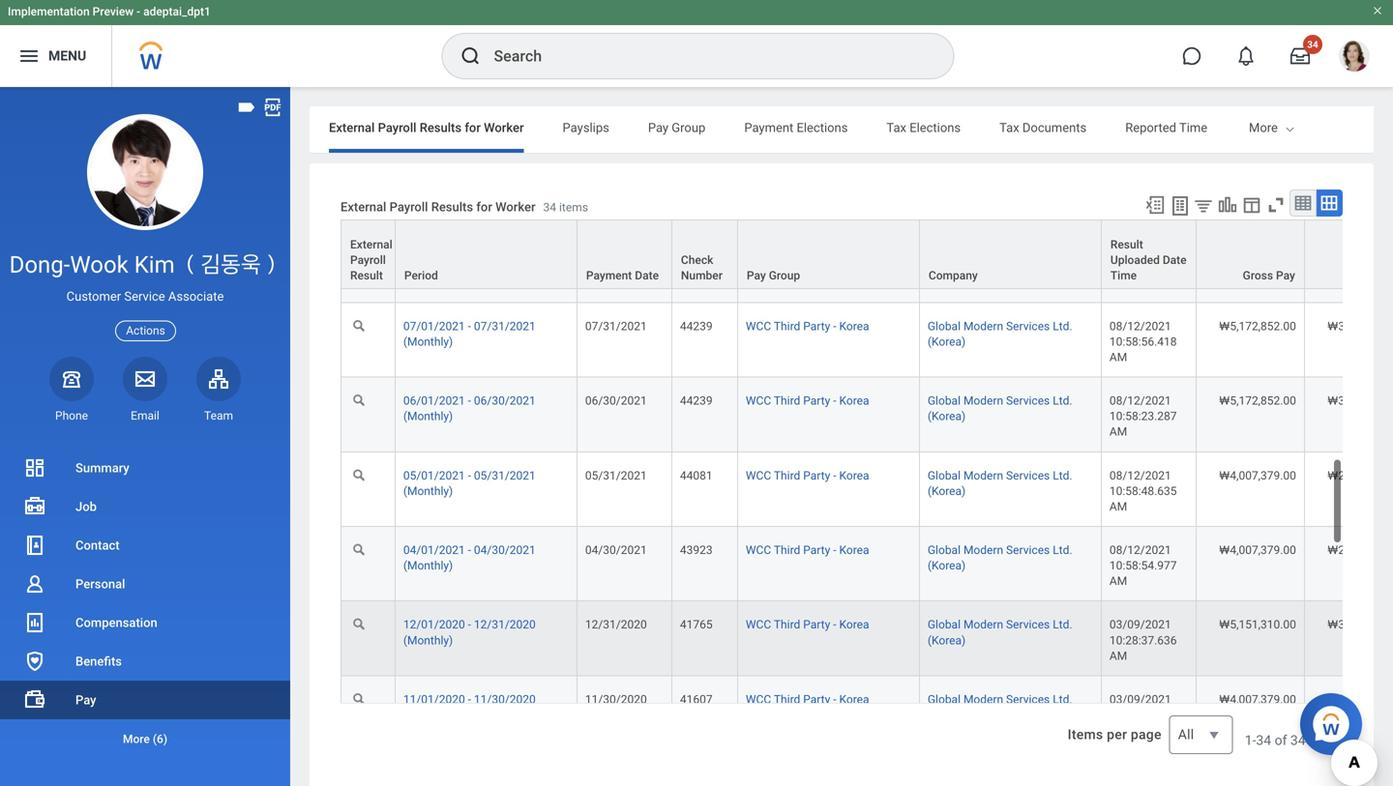 Task type: vqa. For each thing, say whether or not it's contained in the screenshot.
7th 03/09/2021 from the bottom of the page
yes



Task type: describe. For each thing, give the bounding box(es) containing it.
team link
[[196, 357, 241, 424]]

number
[[611, 269, 652, 283]]

10/01/2020 - 10/31/2020 (monthly) link
[[333, 207, 465, 240]]

global for 03/09/2021 10:27:00.159 am
[[857, 584, 890, 598]]

pay image
[[23, 689, 46, 712]]

₩3,019,453.20
[[1257, 435, 1335, 448]]

external for external payroll results for worker 34 items
[[341, 200, 386, 214]]

₩4,007,379.00 for 03/09/2021 10:27:31.552 am
[[1149, 510, 1226, 523]]

payment for payment elections
[[745, 120, 794, 135]]

pay group inside 'tab list'
[[648, 120, 706, 135]]

2 third from the top
[[703, 285, 730, 299]]

personal link
[[0, 565, 290, 604]]

services for 03/09/2021 10:26:48.113 am
[[936, 659, 980, 673]]

pay inside pay link
[[75, 693, 96, 708]]

payslips
[[563, 120, 610, 135]]

contact
[[75, 539, 120, 553]]

(korea) for 10:27:00.159
[[857, 600, 895, 614]]

Search Workday  search field
[[494, 35, 914, 77]]

worker for external payroll results for worker 34 items
[[496, 200, 536, 214]]

07/31/2020 inside 07/01/2020 - 07/31/2020 (monthly)
[[404, 435, 465, 448]]

email dong-wook kim （김동욱） element
[[123, 408, 167, 424]]

actions
[[126, 324, 165, 338]]

global modern services ltd. (korea) link for 10:26:48.113
[[857, 655, 1002, 688]]

pay inside gross pay popup button
[[1206, 269, 1225, 283]]

2 10/31/2020 from the left
[[515, 211, 577, 224]]

menu banner
[[0, 0, 1394, 87]]

period button
[[325, 221, 506, 288]]

services for 03/09/2021 10:29:19.788 am
[[936, 435, 980, 448]]

0 vertical spatial group
[[672, 120, 706, 135]]

- inside 06/01/2020 - 06/30/2020 (monthly)
[[397, 510, 401, 523]]

2 wcc third party - korea link from the top
[[675, 282, 799, 299]]

wcc third party - korea link for 08/31/2020
[[675, 356, 799, 374]]

(korea) for 10:28:00.697
[[857, 376, 895, 389]]

documents
[[1023, 120, 1087, 135]]

modern for 03/09/2021 10:27:00.159 am
[[893, 584, 933, 598]]

05/01/2020 - 05/31/2020 (monthly)
[[333, 584, 465, 614]]

04/01/2020 - 04/30/2020 (monthly)
[[333, 659, 465, 688]]

check
[[611, 254, 643, 267]]

global modern services ltd. (korea) for 10:27:49.472
[[857, 211, 1002, 240]]

net pay button
[[1235, 221, 1342, 288]]

elections for payment elections
[[797, 120, 848, 135]]

customer service associate
[[66, 290, 224, 304]]

07/01/2020
[[333, 435, 395, 448]]

external payroll results for worker 34 items
[[341, 200, 588, 214]]

05/31/2020 inside the 05/01/2020 - 05/31/2020 (monthly)
[[404, 584, 465, 598]]

1 third from the top
[[703, 211, 730, 224]]

group inside pay group popup button
[[698, 269, 730, 283]]

per
[[1107, 727, 1128, 743]]

2 08/31/2020 from the left
[[515, 360, 577, 374]]

ltd. for 03/09/2021 10:27:49.472 am
[[983, 211, 1002, 224]]

(6)
[[153, 733, 167, 747]]

items inside external payroll results for worker 34 items
[[559, 201, 588, 214]]

modern for 03/09/2021 10:27:31.552 am
[[893, 510, 933, 523]]

05/01/2020 - 05/31/2020 (monthly) link
[[333, 581, 465, 614]]

2 06/30/2020 from the left
[[515, 510, 577, 523]]

payroll for external payroll results for worker
[[378, 120, 417, 135]]

net pay
[[1293, 269, 1334, 283]]

ltd. for 03/09/2021 10:28:00.697 am
[[983, 360, 1002, 374]]

am for 03/09/2021 10:28:00.697 am
[[1039, 391, 1057, 405]]

₩2,343,478.86 for 03/09/2021 10:27:49.472 am
[[1257, 211, 1335, 224]]

third for 07/31/2020
[[703, 435, 730, 448]]

04/30/2020 inside 04/01/2020 - 04/30/2020 (monthly)
[[404, 659, 465, 673]]

third for 05/31/2020
[[703, 584, 730, 598]]

09/30/2020 inside the 09/01/2020 - 09/30/2020 (monthly)
[[404, 285, 465, 299]]

wcc third party - korea for 07/31/2020
[[675, 435, 799, 448]]

party for 06/30/2020
[[733, 510, 760, 523]]

items per page
[[1068, 727, 1162, 743]]

10:28:36.525
[[1039, 301, 1107, 315]]

- inside 07/01/2020 - 07/31/2020 (monthly)
[[397, 435, 401, 448]]

payment date
[[516, 269, 588, 283]]

modern for 03/09/2021 10:29:19.788 am
[[893, 435, 933, 448]]

more (6)
[[123, 733, 167, 747]]

tax documents
[[1000, 120, 1087, 135]]

wcc third party - korea link for 04/30/2020
[[675, 655, 799, 673]]

34 right of
[[1291, 733, 1306, 749]]

03/09/2021 10:26:48.113 am
[[1039, 659, 1110, 704]]

1 wcc third party - korea from the top
[[675, 211, 799, 224]]

payment date button
[[507, 221, 601, 288]]

10:26:48.113
[[1039, 675, 1107, 688]]

adeptai_dpt1
[[143, 5, 211, 18]]

team dong-wook kim （김동욱） element
[[196, 408, 241, 424]]

ltd. for 03/09/2021 10:29:19.788 am
[[983, 435, 1002, 448]]

table image
[[1294, 194, 1313, 213]]

2 09/30/2020 from the left
[[515, 285, 577, 299]]

- inside the 05/01/2020 - 05/31/2020 (monthly)
[[397, 584, 401, 598]]

(monthly) for 04/01/2020 - 04/30/2020 (monthly)
[[333, 675, 382, 688]]

for for external payroll results for worker
[[465, 120, 481, 135]]

(monthly) for 05/01/2020 - 05/31/2020 (monthly)
[[333, 600, 382, 614]]

more (6) button
[[0, 728, 290, 752]]

₩2,343,478.86 for 03/09/2021 10:27:00.159 am
[[1257, 584, 1335, 598]]

03/09/2021 for 03/09/2021 10:28:36.525 am
[[1039, 285, 1101, 299]]

party for 08/31/2020
[[733, 360, 760, 374]]

uploaded
[[1040, 254, 1090, 267]]

10/01/2020
[[333, 211, 395, 224]]

tax elections
[[887, 120, 961, 135]]

benefits
[[75, 655, 122, 669]]

phone image
[[58, 368, 85, 391]]

1 wcc from the top
[[675, 211, 701, 224]]

external for external payroll results for worker
[[329, 120, 375, 135]]

03/09/2021 10:27:49.472 am
[[1039, 211, 1110, 255]]

08/01/2020
[[333, 360, 395, 374]]

global modern services ltd. (korea) for 10:28:00.697
[[857, 360, 1002, 389]]

07/01/2020 - 07/31/2020 (monthly) link
[[333, 431, 465, 464]]

2 wcc from the top
[[675, 285, 701, 299]]

inbox large image
[[1291, 46, 1310, 66]]

net
[[1293, 269, 1311, 283]]

2 05/31/2020 from the left
[[515, 584, 577, 598]]

ltd. for 03/09/2021 10:27:31.552 am
[[983, 510, 1002, 523]]

benefits image
[[23, 650, 46, 674]]

services for 03/09/2021 10:27:00.159 am
[[936, 584, 980, 598]]

tax for tax documents
[[1000, 120, 1020, 135]]

third for 04/30/2020
[[703, 659, 730, 673]]

cell for 07/31/2020
[[602, 418, 668, 493]]

03/09/2021 10:29:19.788 am
[[1039, 435, 1110, 480]]

wcc for 07/31/2020
[[675, 435, 701, 448]]

phone
[[55, 409, 88, 423]]

08/01/2020 - 08/31/2020 (monthly) link
[[333, 356, 465, 389]]

am for 03/09/2021 10:26:48.113 am
[[1039, 690, 1057, 704]]

expand table image
[[1320, 194, 1339, 213]]

job link
[[0, 488, 290, 526]]

global for 03/09/2021 10:27:49.472 am
[[857, 211, 890, 224]]

global modern services ltd. (korea) for 10:28:36.525
[[857, 285, 1002, 315]]

korea for 04/30/2020
[[769, 659, 799, 673]]

associate
[[168, 290, 224, 304]]

contact link
[[0, 526, 290, 565]]

personal
[[75, 577, 125, 592]]

korea for 08/31/2020
[[769, 360, 799, 374]]

06/30/2020 inside 06/01/2020 - 06/30/2020 (monthly)
[[404, 510, 465, 523]]

1 korea from the top
[[769, 211, 799, 224]]

global modern services ltd. (korea) link for 10:28:00.697
[[857, 356, 1002, 389]]

more for more
[[1249, 120, 1278, 135]]

items inside status
[[1310, 733, 1343, 749]]

pay group inside pay group popup button
[[676, 269, 730, 283]]

modern for 03/09/2021 10:27:49.472 am
[[893, 211, 933, 224]]

summary image
[[23, 457, 46, 480]]

global modern services ltd. (korea) link for 10:28:36.525
[[857, 282, 1002, 315]]

am for 03/09/2021 10:27:49.472 am
[[1039, 242, 1057, 255]]

global modern services ltd. (korea) link for 10:29:19.788
[[857, 431, 1002, 464]]

result uploaded date time button
[[1032, 221, 1125, 288]]

global modern services ltd. (korea) for 10:27:31.552
[[857, 510, 1002, 539]]

03/09/2021 10:27:00.159 am
[[1039, 584, 1110, 629]]

10:29:19.788
[[1039, 451, 1107, 464]]

（김동욱）
[[181, 251, 281, 279]]

reported time
[[1126, 120, 1208, 135]]

job image
[[23, 496, 46, 519]]

cell for 08/31/2020
[[602, 344, 668, 418]]

07/01/2020 - 07/31/2020 (monthly)
[[333, 435, 465, 464]]

05/01/2020
[[333, 584, 395, 598]]

34 inside external payroll results for worker 34 items
[[543, 201, 557, 214]]

party for 04/30/2020
[[733, 659, 760, 673]]

more for more (6)
[[123, 733, 150, 747]]

wook
[[70, 251, 129, 279]]

mail image
[[134, 368, 157, 391]]

03/09/2021 10:28:36.525 am
[[1039, 285, 1110, 330]]

2 wcc third party - korea from the top
[[675, 285, 799, 299]]

₩2,343,478.86 for 03/09/2021 10:27:31.552 am
[[1257, 510, 1335, 523]]

03/09/2021 for 03/09/2021 10:29:19.788 am
[[1039, 435, 1101, 448]]

03/09/2021 10:28:00.697 am
[[1039, 360, 1110, 405]]

(korea) for 10:27:31.552
[[857, 525, 895, 539]]

- inside menu banner
[[137, 5, 140, 18]]

04/01/2020
[[333, 659, 395, 673]]

1-34 of 34 items
[[1245, 733, 1343, 749]]

am for 03/09/2021 10:29:19.788 am
[[1039, 466, 1057, 480]]

more (6) button
[[0, 720, 290, 759]]

services for 03/09/2021 10:27:49.472 am
[[936, 211, 980, 224]]

export to excel image
[[1145, 195, 1166, 216]]

customer
[[66, 290, 121, 304]]

wcc for 06/30/2020
[[675, 510, 701, 523]]

1 vertical spatial date
[[564, 269, 588, 283]]

contact image
[[23, 534, 46, 557]]

row containing result uploaded date time
[[270, 220, 1343, 289]]

₩4,007,379.00 for 03/09/2021 10:28:00.697 am
[[1149, 360, 1226, 374]]

global modern services ltd. (korea) for 10:27:00.159
[[857, 584, 1002, 614]]

10:28:00.697
[[1039, 376, 1107, 389]]

implementation
[[8, 5, 90, 18]]

tax for tax elections
[[887, 120, 907, 135]]

wcc for 04/30/2020
[[675, 659, 701, 673]]

check number
[[611, 254, 652, 283]]

job
[[75, 500, 97, 514]]

global for 03/09/2021 10:28:36.525 am
[[857, 285, 890, 299]]

41289
[[610, 285, 642, 299]]

gross pay
[[1173, 269, 1225, 283]]

export to worksheets image
[[1169, 195, 1192, 218]]

costing allocations
[[1247, 120, 1356, 135]]

row containing 04/01/2020 - 04/30/2020 (monthly)
[[270, 643, 1343, 717]]

2 07/31/2020 from the left
[[515, 435, 577, 448]]

- inside 10/01/2020 - 10/31/2020 (monthly)
[[397, 211, 401, 224]]

2 04/30/2020 from the left
[[515, 659, 577, 673]]

result
[[1040, 238, 1073, 252]]

service
[[124, 290, 165, 304]]



Task type: locate. For each thing, give the bounding box(es) containing it.
6 services from the top
[[936, 584, 980, 598]]

10:27:49.472
[[1039, 226, 1107, 240]]

1 05/31/2020 from the left
[[404, 584, 465, 598]]

group
[[672, 120, 706, 135], [698, 269, 730, 283]]

₩3,006,958.84 down net
[[1257, 285, 1335, 299]]

(monthly) for 06/01/2020 - 06/30/2020 (monthly)
[[333, 525, 382, 539]]

₩5,172,852.00
[[1149, 435, 1226, 448]]

select to filter grid data image
[[1193, 195, 1215, 216]]

09/30/2020 right 09/01/2020
[[404, 285, 465, 299]]

- inside the 09/01/2020 - 09/30/2020 (monthly)
[[397, 285, 401, 299]]

ltd. for 03/09/2021 10:27:00.159 am
[[983, 584, 1002, 598]]

6 ltd. from the top
[[983, 584, 1002, 598]]

0 horizontal spatial more
[[123, 733, 150, 747]]

0 vertical spatial worker
[[484, 120, 524, 135]]

1 horizontal spatial more
[[1249, 120, 1278, 135]]

pay right net
[[1314, 269, 1334, 283]]

0 horizontal spatial 05/31/2020
[[404, 584, 465, 598]]

1 modern from the top
[[893, 211, 933, 224]]

6 (monthly) from the top
[[333, 600, 382, 614]]

03/09/2021 for 03/09/2021 10:27:31.552 am
[[1039, 510, 1101, 523]]

results up period popup button
[[431, 200, 473, 214]]

4 global modern services ltd. (korea) from the top
[[857, 435, 1002, 464]]

am down 10:28:00.697 on the top of the page
[[1039, 391, 1057, 405]]

1-34 of 34 items status
[[1245, 732, 1343, 751]]

10:27:31.552
[[1039, 525, 1107, 539]]

navigation pane region
[[0, 87, 290, 787]]

(monthly)
[[333, 226, 382, 240], [333, 301, 382, 315], [333, 376, 382, 389], [333, 451, 382, 464], [333, 525, 382, 539], [333, 600, 382, 614], [333, 675, 382, 688]]

0 vertical spatial more
[[1249, 120, 1278, 135]]

3 services from the top
[[936, 360, 980, 374]]

5 (monthly) from the top
[[333, 525, 382, 539]]

7 wcc third party - korea from the top
[[675, 659, 799, 673]]

am inside the 03/09/2021 10:27:00.159 am
[[1039, 616, 1057, 629]]

4 ₩4,007,379.00 from the top
[[1149, 584, 1226, 598]]

6 03/09/2021 from the top
[[1039, 584, 1101, 598]]

03/09/2021 up 10:27:49.472
[[1039, 211, 1101, 224]]

1 ₩2,343,478.86 from the top
[[1257, 211, 1335, 224]]

0 horizontal spatial 09/30/2020
[[404, 285, 465, 299]]

click to view/edit grid preferences image
[[1242, 195, 1263, 216]]

₩5,151,310.00 for 03/09/2021 10:26:48.113 am
[[1149, 659, 1226, 673]]

34 left of
[[1257, 733, 1272, 749]]

₩3,006,958.84 for 03/09/2021 10:28:36.525 am
[[1257, 285, 1335, 299]]

0 vertical spatial for
[[465, 120, 481, 135]]

wcc for 08/31/2020
[[675, 360, 701, 374]]

menu button
[[0, 25, 112, 87]]

ltd. for 03/09/2021 10:26:48.113 am
[[983, 659, 1002, 673]]

03/09/2021 up 10:28:36.525
[[1039, 285, 1101, 299]]

date left number
[[564, 269, 588, 283]]

modern for 03/09/2021 10:28:36.525 am
[[893, 285, 933, 299]]

results inside 'tab list'
[[420, 120, 462, 135]]

phone button
[[49, 357, 94, 424]]

view printable version (pdf) image
[[262, 97, 284, 118]]

pay group right number
[[676, 269, 730, 283]]

(monthly) down 05/01/2020
[[333, 600, 382, 614]]

03/09/2021 inside '03/09/2021 10:26:48.113 am'
[[1039, 659, 1101, 673]]

cell for 05/31/2020
[[602, 568, 668, 643]]

payment elections
[[745, 120, 848, 135]]

0 horizontal spatial 06/30/2020
[[404, 510, 465, 523]]

3 wcc from the top
[[675, 360, 701, 374]]

ltd. for 03/09/2021 10:28:36.525 am
[[983, 285, 1002, 299]]

modern
[[893, 211, 933, 224], [893, 285, 933, 299], [893, 360, 933, 374], [893, 435, 933, 448], [893, 510, 933, 523], [893, 584, 933, 598], [893, 659, 933, 673]]

global
[[857, 211, 890, 224], [857, 285, 890, 299], [857, 360, 890, 374], [857, 435, 890, 448], [857, 510, 890, 523], [857, 584, 890, 598], [857, 659, 890, 673]]

items
[[1068, 727, 1104, 743]]

10/31/2020 right 10/01/2020
[[404, 211, 465, 224]]

close environment banner image
[[1372, 5, 1384, 16]]

09/01/2020
[[333, 285, 395, 299]]

-
[[137, 5, 140, 18], [397, 211, 401, 224], [763, 211, 766, 224], [397, 285, 401, 299], [763, 285, 766, 299], [397, 360, 401, 374], [763, 360, 766, 374], [397, 435, 401, 448], [763, 435, 766, 448], [397, 510, 401, 523], [763, 510, 766, 523], [397, 584, 401, 598], [763, 584, 766, 598], [397, 659, 401, 673], [763, 659, 766, 673]]

services for 03/09/2021 10:27:31.552 am
[[936, 510, 980, 523]]

worker left payslips
[[484, 120, 524, 135]]

7 am from the top
[[1039, 690, 1057, 704]]

1 horizontal spatial 05/31/2020
[[515, 584, 577, 598]]

03/09/2021 inside the 03/09/2021 10:27:00.159 am
[[1039, 584, 1101, 598]]

(monthly) down 04/01/2020
[[333, 675, 382, 688]]

03/09/2021 up "10:26:48.113"
[[1039, 659, 1101, 673]]

pay inside pay group popup button
[[676, 269, 696, 283]]

10/31/2020 up payment date
[[515, 211, 577, 224]]

row containing 09/01/2020 - 09/30/2020 (monthly)
[[270, 269, 1343, 344]]

1 horizontal spatial 10/31/2020
[[515, 211, 577, 224]]

am for 03/09/2021 10:27:31.552 am
[[1039, 541, 1057, 554]]

4 wcc from the top
[[675, 435, 701, 448]]

services for 03/09/2021 10:28:00.697 am
[[936, 360, 980, 374]]

time inside 'tab list'
[[1180, 120, 1208, 135]]

time right reported
[[1180, 120, 1208, 135]]

toolbar
[[1136, 190, 1343, 220]]

worker for external payroll results for worker
[[484, 120, 524, 135]]

kim
[[134, 251, 175, 279]]

6 wcc third party - korea link from the top
[[675, 581, 799, 598]]

0 vertical spatial payroll
[[378, 120, 417, 135]]

cell for 04/30/2020
[[602, 643, 668, 717]]

cell
[[602, 344, 668, 418], [602, 418, 668, 493], [602, 493, 668, 568], [602, 568, 668, 643], [602, 643, 668, 717]]

am down "10:26:48.113"
[[1039, 690, 1057, 704]]

pay down benefits
[[75, 693, 96, 708]]

03/09/2021 up 10:27:31.552
[[1039, 510, 1101, 523]]

0 vertical spatial items
[[559, 201, 588, 214]]

3 global from the top
[[857, 360, 890, 374]]

2 ₩4,007,379.00 from the top
[[1149, 360, 1226, 374]]

(korea) for 10:29:19.788
[[857, 451, 895, 464]]

0 horizontal spatial 08/31/2020
[[404, 360, 465, 374]]

06/01/2020 - 06/30/2020 (monthly) link
[[333, 506, 465, 539]]

period
[[334, 269, 368, 283]]

wcc third party - korea link for 07/31/2020
[[675, 431, 799, 448]]

0 horizontal spatial 04/30/2020
[[404, 659, 465, 673]]

1 vertical spatial ₩3,006,958.84
[[1257, 659, 1335, 673]]

(monthly) inside 07/01/2020 - 07/31/2020 (monthly)
[[333, 451, 382, 464]]

7 services from the top
[[936, 659, 980, 673]]

am inside 03/09/2021 10:28:36.525 am
[[1039, 317, 1057, 330]]

0 horizontal spatial tax
[[887, 120, 907, 135]]

payment inside payment date popup button
[[516, 269, 562, 283]]

(monthly) inside the 09/01/2020 - 09/30/2020 (monthly)
[[333, 301, 382, 315]]

modern for 03/09/2021 10:28:00.697 am
[[893, 360, 933, 374]]

am inside "03/09/2021 10:29:19.788 am"
[[1039, 466, 1057, 480]]

3 (korea) from the top
[[857, 376, 895, 389]]

more
[[1249, 120, 1278, 135], [123, 733, 150, 747]]

pay right payslips
[[648, 120, 669, 135]]

(korea) for 10:26:48.113
[[857, 675, 895, 688]]

(monthly) inside the 05/01/2020 - 05/31/2020 (monthly)
[[333, 600, 382, 614]]

result uploaded date time
[[1040, 238, 1116, 283]]

(monthly) down 09/01/2020
[[333, 301, 382, 315]]

- inside 04/01/2020 - 04/30/2020 (monthly)
[[397, 659, 401, 673]]

4 cell from the top
[[602, 568, 668, 643]]

for up period popup button
[[476, 200, 493, 214]]

phone dong-wook kim （김동욱） element
[[49, 408, 94, 424]]

compensation link
[[0, 604, 290, 643]]

(korea) for 10:28:36.525
[[857, 301, 895, 315]]

₩3,006,958.84 for 03/09/2021 10:26:48.113 am
[[1257, 659, 1335, 673]]

third for 08/31/2020
[[703, 360, 730, 374]]

4 (monthly) from the top
[[333, 451, 382, 464]]

global modern services ltd. (korea) link for 10:27:00.159
[[857, 581, 1002, 614]]

ltd. left the 03/09/2021 10:28:00.697 am
[[983, 360, 1002, 374]]

08/31/2020 inside 08/01/2020 - 08/31/2020 (monthly)
[[404, 360, 465, 374]]

search image
[[459, 45, 482, 68]]

3 korea from the top
[[769, 360, 799, 374]]

10/01/2020 - 10/31/2020 (monthly)
[[333, 211, 465, 240]]

34 button
[[1279, 35, 1323, 77]]

1 08/31/2020 from the left
[[404, 360, 465, 374]]

view team image
[[207, 368, 230, 391]]

global for 03/09/2021 10:26:48.113 am
[[857, 659, 890, 673]]

0 horizontal spatial items
[[559, 201, 588, 214]]

am inside '03/09/2021 10:26:48.113 am'
[[1039, 690, 1057, 704]]

6 global from the top
[[857, 584, 890, 598]]

5 row from the top
[[270, 418, 1343, 493]]

payroll for external payroll results for worker 34 items
[[390, 200, 428, 214]]

notifications large image
[[1237, 46, 1256, 66]]

08/31/2020 down payment date
[[515, 360, 577, 374]]

2 row from the top
[[270, 220, 1343, 289]]

menu
[[48, 48, 86, 64]]

4 services from the top
[[936, 435, 980, 448]]

10:27:00.159
[[1039, 600, 1107, 614]]

personal image
[[23, 573, 46, 596]]

0 vertical spatial date
[[1092, 254, 1116, 267]]

ltd. left 03/09/2021 10:27:31.552 am
[[983, 510, 1002, 523]]

ltd.
[[983, 211, 1002, 224], [983, 285, 1002, 299], [983, 360, 1002, 374], [983, 435, 1002, 448], [983, 510, 1002, 523], [983, 584, 1002, 598], [983, 659, 1002, 673]]

03/09/2021 up 10:27:00.159
[[1039, 584, 1101, 598]]

am inside 03/09/2021 10:27:49.472 am
[[1039, 242, 1057, 255]]

4 row from the top
[[270, 344, 1343, 418]]

34
[[1308, 39, 1319, 50], [543, 201, 557, 214], [1257, 733, 1272, 749], [1291, 733, 1306, 749]]

₩5,151,310.00
[[1149, 285, 1226, 299], [1149, 659, 1226, 673]]

4 global modern services ltd. (korea) link from the top
[[857, 431, 1002, 464]]

group right check number popup button
[[698, 269, 730, 283]]

payroll up period popup button
[[390, 200, 428, 214]]

tax
[[887, 120, 907, 135], [1000, 120, 1020, 135]]

1 party from the top
[[733, 211, 760, 224]]

34 inside button
[[1308, 39, 1319, 50]]

5 wcc from the top
[[675, 510, 701, 523]]

₩2,343,478.86
[[1257, 211, 1335, 224], [1257, 360, 1335, 374], [1257, 510, 1335, 523], [1257, 584, 1335, 598]]

compensation
[[75, 616, 158, 631]]

2 03/09/2021 from the top
[[1039, 285, 1101, 299]]

1 vertical spatial external
[[341, 200, 386, 214]]

3 third from the top
[[703, 360, 730, 374]]

worker up payment date popup button
[[496, 200, 536, 214]]

ltd. left '03/09/2021 10:26:48.113 am'
[[983, 659, 1002, 673]]

₩5,151,310.00 up the items per page element
[[1149, 659, 1226, 673]]

summary
[[75, 461, 129, 476]]

7 wcc third party - korea link from the top
[[675, 655, 799, 673]]

am for 03/09/2021 10:28:36.525 am
[[1039, 317, 1057, 330]]

pay group down search workday search field
[[648, 120, 706, 135]]

email
[[131, 409, 160, 423]]

2 global modern services ltd. (korea) from the top
[[857, 285, 1002, 315]]

profile logan mcneil image
[[1339, 41, 1370, 76]]

external up 10/01/2020
[[329, 120, 375, 135]]

row containing 10/01/2020 - 10/31/2020 (monthly)
[[270, 194, 1343, 269]]

pay right gross
[[1206, 269, 1225, 283]]

- inside 08/01/2020 - 08/31/2020 (monthly)
[[397, 360, 401, 374]]

(monthly) inside 04/01/2020 - 04/30/2020 (monthly)
[[333, 675, 382, 688]]

1 horizontal spatial 04/30/2020
[[515, 659, 577, 673]]

5 03/09/2021 from the top
[[1039, 510, 1101, 523]]

(monthly) inside 10/01/2020 - 10/31/2020 (monthly)
[[333, 226, 382, 240]]

results for external payroll results for worker 34 items
[[431, 200, 473, 214]]

1 horizontal spatial 08/31/2020
[[515, 360, 577, 374]]

reported
[[1126, 120, 1177, 135]]

2 modern from the top
[[893, 285, 933, 299]]

1 ltd. from the top
[[983, 211, 1002, 224]]

modern for 03/09/2021 10:26:48.113 am
[[893, 659, 933, 673]]

4 party from the top
[[733, 435, 760, 448]]

korea for 05/31/2020
[[769, 584, 799, 598]]

elections
[[797, 120, 848, 135], [910, 120, 961, 135]]

0 vertical spatial external
[[329, 120, 375, 135]]

03/09/2021 inside 03/09/2021 10:27:49.472 am
[[1039, 211, 1101, 224]]

am down 10:27:49.472
[[1039, 242, 1057, 255]]

0 horizontal spatial date
[[564, 269, 588, 283]]

korea
[[769, 211, 799, 224], [769, 285, 799, 299], [769, 360, 799, 374], [769, 435, 799, 448], [769, 510, 799, 523], [769, 584, 799, 598], [769, 659, 799, 673]]

dong-
[[9, 251, 70, 279]]

korea for 06/30/2020
[[769, 510, 799, 523]]

am down 10:27:00.159
[[1039, 616, 1057, 629]]

0 horizontal spatial elections
[[797, 120, 848, 135]]

09/01/2020 - 09/30/2020 (monthly)
[[333, 285, 465, 315]]

0 vertical spatial payment
[[745, 120, 794, 135]]

(monthly) down '08/01/2020'
[[333, 376, 382, 389]]

global for 03/09/2021 10:27:31.552 am
[[857, 510, 890, 523]]

03/09/2021 10:27:31.552 am
[[1039, 510, 1110, 554]]

₩4,007,379.00
[[1149, 211, 1226, 224], [1149, 360, 1226, 374], [1149, 510, 1226, 523], [1149, 584, 1226, 598]]

3 cell from the top
[[602, 493, 668, 568]]

pay inside net pay popup button
[[1314, 269, 1334, 283]]

7 party from the top
[[733, 659, 760, 673]]

check number button
[[602, 221, 667, 288]]

list
[[0, 449, 290, 759]]

2 korea from the top
[[769, 285, 799, 299]]

1 horizontal spatial 07/31/2020
[[515, 435, 577, 448]]

global modern services ltd. (korea) for 10:29:19.788
[[857, 435, 1002, 464]]

4 03/09/2021 from the top
[[1039, 435, 1101, 448]]

3 wcc third party - korea from the top
[[675, 360, 799, 374]]

7 korea from the top
[[769, 659, 799, 673]]

allocations
[[1293, 120, 1356, 135]]

more left allocations
[[1249, 120, 1278, 135]]

fullscreen image
[[1266, 195, 1287, 216]]

1 vertical spatial for
[[476, 200, 493, 214]]

third for 06/30/2020
[[703, 510, 730, 523]]

₩5,151,310.00 down gross
[[1149, 285, 1226, 299]]

06/30/2020
[[404, 510, 465, 523], [515, 510, 577, 523]]

global modern services ltd. (korea) for 10:26:48.113
[[857, 659, 1002, 688]]

5 global from the top
[[857, 510, 890, 523]]

5 global modern services ltd. (korea) link from the top
[[857, 506, 1002, 539]]

0 horizontal spatial time
[[1040, 269, 1067, 283]]

compensation image
[[23, 612, 46, 635]]

(korea)
[[857, 226, 895, 240], [857, 301, 895, 315], [857, 376, 895, 389], [857, 451, 895, 464], [857, 525, 895, 539], [857, 600, 895, 614], [857, 675, 895, 688]]

global modern services ltd. (korea) link for 10:27:49.472
[[857, 207, 1002, 240]]

time down 'uploaded' on the top of the page
[[1040, 269, 1067, 283]]

41448
[[610, 211, 642, 224]]

am for 03/09/2021 10:27:00.159 am
[[1039, 616, 1057, 629]]

₩2,343,478.86 for 03/09/2021 10:28:00.697 am
[[1257, 360, 1335, 374]]

34 up payment date popup button
[[543, 201, 557, 214]]

0 vertical spatial results
[[420, 120, 462, 135]]

08/31/2020 right '08/01/2020'
[[404, 360, 465, 374]]

global modern services ltd. (korea) link
[[857, 207, 1002, 240], [857, 282, 1002, 315], [857, 356, 1002, 389], [857, 431, 1002, 464], [857, 506, 1002, 539], [857, 581, 1002, 614], [857, 655, 1002, 688]]

7 ltd. from the top
[[983, 659, 1002, 673]]

1 09/30/2020 from the left
[[404, 285, 465, 299]]

(monthly) for 08/01/2020 - 08/31/2020 (monthly)
[[333, 376, 382, 389]]

email button
[[123, 357, 167, 424]]

7 global modern services ltd. (korea) from the top
[[857, 659, 1002, 688]]

03/09/2021 inside 03/09/2021 10:27:31.552 am
[[1039, 510, 1101, 523]]

4 ltd. from the top
[[983, 435, 1002, 448]]

gross pay button
[[1126, 221, 1234, 288]]

items per page element
[[1065, 705, 1234, 767]]

(monthly) for 10/01/2020 - 10/31/2020 (monthly)
[[333, 226, 382, 240]]

results down search image
[[420, 120, 462, 135]]

ltd. left 03/09/2021 10:28:36.525 am
[[983, 285, 1002, 299]]

date right 'uploaded' on the top of the page
[[1092, 254, 1116, 267]]

wcc for 05/31/2020
[[675, 584, 701, 598]]

2 cell from the top
[[602, 418, 668, 493]]

4 global from the top
[[857, 435, 890, 448]]

1 horizontal spatial time
[[1180, 120, 1208, 135]]

preview
[[93, 5, 134, 18]]

global for 03/09/2021 10:29:19.788 am
[[857, 435, 890, 448]]

(monthly) inside 06/01/2020 - 06/30/2020 (monthly)
[[333, 525, 382, 539]]

₩3,006,958.84 up 1-34 of 34 items
[[1257, 659, 1335, 673]]

global modern services ltd. (korea) link for 10:27:31.552
[[857, 506, 1002, 539]]

1 services from the top
[[936, 211, 980, 224]]

date inside result uploaded date time
[[1092, 254, 1116, 267]]

₩5,151,310.00 for 03/09/2021 10:28:36.525 am
[[1149, 285, 1226, 299]]

7 global from the top
[[857, 659, 890, 673]]

am inside 03/09/2021 10:27:31.552 am
[[1039, 541, 1057, 554]]

am down 10:28:36.525
[[1039, 317, 1057, 330]]

am down 10:29:19.788
[[1039, 466, 1057, 480]]

0 vertical spatial pay group
[[648, 120, 706, 135]]

03/09/2021 inside 03/09/2021 10:28:36.525 am
[[1039, 285, 1101, 299]]

6 korea from the top
[[769, 584, 799, 598]]

actions button
[[115, 321, 176, 341]]

items up payment date popup button
[[559, 201, 588, 214]]

1 horizontal spatial tax
[[1000, 120, 1020, 135]]

03/09/2021 for 03/09/2021 10:27:00.159 am
[[1039, 584, 1101, 598]]

1 vertical spatial time
[[1040, 269, 1067, 283]]

1 vertical spatial group
[[698, 269, 730, 283]]

1 global modern services ltd. (korea) link from the top
[[857, 207, 1002, 240]]

payroll up 10/01/2020 - 10/31/2020 (monthly) link
[[378, 120, 417, 135]]

tab list
[[310, 106, 1374, 153]]

1 vertical spatial worker
[[496, 200, 536, 214]]

for down search image
[[465, 120, 481, 135]]

1 vertical spatial ₩5,151,310.00
[[1149, 659, 1226, 673]]

0 vertical spatial time
[[1180, 120, 1208, 135]]

2 global modern services ltd. (korea) link from the top
[[857, 282, 1002, 315]]

payment inside 'tab list'
[[745, 120, 794, 135]]

am down 10:27:31.552
[[1039, 541, 1057, 554]]

row containing 08/01/2020 - 08/31/2020 (monthly)
[[270, 344, 1343, 418]]

1 horizontal spatial 09/30/2020
[[515, 285, 577, 299]]

1 vertical spatial pay group
[[676, 269, 730, 283]]

list containing summary
[[0, 449, 290, 759]]

external up 'period'
[[341, 200, 386, 214]]

09/30/2020
[[404, 285, 465, 299], [515, 285, 577, 299]]

5 modern from the top
[[893, 510, 933, 523]]

(monthly) down 06/01/2020
[[333, 525, 382, 539]]

7 03/09/2021 from the top
[[1039, 659, 1101, 673]]

am inside the 03/09/2021 10:28:00.697 am
[[1039, 391, 1057, 405]]

ltd. left "03/09/2021 10:29:19.788 am"
[[983, 435, 1002, 448]]

benefits link
[[0, 643, 290, 681]]

(monthly) down 10/01/2020
[[333, 226, 382, 240]]

(monthly) down 07/01/2020
[[333, 451, 382, 464]]

1 (korea) from the top
[[857, 226, 895, 240]]

items right of
[[1310, 733, 1343, 749]]

external payroll results for worker
[[329, 120, 524, 135]]

justify image
[[17, 45, 41, 68]]

4 wcc third party - korea link from the top
[[675, 431, 799, 448]]

₩4,007,379.00 for 03/09/2021 10:27:00.159 am
[[1149, 584, 1226, 598]]

time inside result uploaded date time
[[1040, 269, 1067, 283]]

1 ₩5,151,310.00 from the top
[[1149, 285, 1226, 299]]

10/31/2020 inside 10/01/2020 - 10/31/2020 (monthly)
[[404, 211, 465, 224]]

2 ltd. from the top
[[983, 285, 1002, 299]]

0 vertical spatial ₩5,151,310.00
[[1149, 285, 1226, 299]]

1 horizontal spatial items
[[1310, 733, 1343, 749]]

1 tax from the left
[[887, 120, 907, 135]]

5 wcc third party - korea link from the top
[[675, 506, 799, 523]]

row
[[270, 194, 1343, 269], [270, 220, 1343, 289], [270, 269, 1343, 344], [270, 344, 1343, 418], [270, 418, 1343, 493], [270, 493, 1343, 568], [270, 568, 1343, 643], [270, 643, 1343, 717]]

8 row from the top
[[270, 643, 1343, 717]]

3 (monthly) from the top
[[333, 376, 382, 389]]

(korea) for 10:27:49.472
[[857, 226, 895, 240]]

1 wcc third party - korea link from the top
[[675, 207, 799, 224]]

1 vertical spatial items
[[1310, 733, 1343, 749]]

3 party from the top
[[733, 360, 760, 374]]

1 ₩4,007,379.00 from the top
[[1149, 211, 1226, 224]]

1 horizontal spatial date
[[1092, 254, 1116, 267]]

09/30/2020 down payment date
[[515, 285, 577, 299]]

03/09/2021 inside "03/09/2021 10:29:19.788 am"
[[1039, 435, 1101, 448]]

03/09/2021
[[1039, 211, 1101, 224], [1039, 285, 1101, 299], [1039, 360, 1101, 374], [1039, 435, 1101, 448], [1039, 510, 1101, 523], [1039, 584, 1101, 598], [1039, 659, 1101, 673]]

payment
[[745, 120, 794, 135], [516, 269, 562, 283]]

0 horizontal spatial 07/31/2020
[[404, 435, 465, 448]]

group down search workday search field
[[672, 120, 706, 135]]

1 vertical spatial payroll
[[390, 200, 428, 214]]

(monthly) for 07/01/2020 - 07/31/2020 (monthly)
[[333, 451, 382, 464]]

party for 07/31/2020
[[733, 435, 760, 448]]

1 vertical spatial results
[[431, 200, 473, 214]]

row containing 05/01/2020 - 05/31/2020 (monthly)
[[270, 568, 1343, 643]]

payment for payment date
[[516, 269, 562, 283]]

tag image
[[236, 97, 257, 118]]

1 horizontal spatial 06/30/2020
[[515, 510, 577, 523]]

results for external payroll results for worker
[[420, 120, 462, 135]]

6 (korea) from the top
[[857, 600, 895, 614]]

08/31/2020
[[404, 360, 465, 374], [515, 360, 577, 374]]

6 wcc from the top
[[675, 584, 701, 598]]

03/09/2021 up 10:29:19.788
[[1039, 435, 1101, 448]]

5 global modern services ltd. (korea) from the top
[[857, 510, 1002, 539]]

pay link
[[0, 681, 290, 720]]

row containing 06/01/2020 - 06/30/2020 (monthly)
[[270, 493, 1343, 568]]

07/31/2020
[[404, 435, 465, 448], [515, 435, 577, 448]]

tab list containing external payroll results for worker
[[310, 106, 1374, 153]]

5 cell from the top
[[602, 643, 668, 717]]

3 am from the top
[[1039, 391, 1057, 405]]

summary link
[[0, 449, 290, 488]]

view worker - expand/collapse chart image
[[1218, 195, 1239, 216]]

1 vertical spatial more
[[123, 733, 150, 747]]

row containing 07/01/2020 - 07/31/2020 (monthly)
[[270, 418, 1343, 493]]

5 korea from the top
[[769, 510, 799, 523]]

34 left profile logan mcneil icon
[[1308, 39, 1319, 50]]

0 vertical spatial ₩3,006,958.84
[[1257, 285, 1335, 299]]

0 horizontal spatial payment
[[516, 269, 562, 283]]

6 global modern services ltd. (korea) from the top
[[857, 584, 1002, 614]]

pay group button
[[668, 221, 849, 288]]

wcc third party - korea for 08/31/2020
[[675, 360, 799, 374]]

(monthly) for 09/01/2020 - 09/30/2020 (monthly)
[[333, 301, 382, 315]]

am
[[1039, 242, 1057, 255], [1039, 317, 1057, 330], [1039, 391, 1057, 405], [1039, 466, 1057, 480], [1039, 541, 1057, 554], [1039, 616, 1057, 629], [1039, 690, 1057, 704]]

2 global from the top
[[857, 285, 890, 299]]

ltd. left 03/09/2021 10:27:49.472 am at the right of page
[[983, 211, 1002, 224]]

pay right number
[[676, 269, 696, 283]]

03/09/2021 for 03/09/2021 10:27:49.472 am
[[1039, 211, 1101, 224]]

6 global modern services ltd. (korea) link from the top
[[857, 581, 1002, 614]]

0 horizontal spatial 10/31/2020
[[404, 211, 465, 224]]

4 am from the top
[[1039, 466, 1057, 480]]

more inside dropdown button
[[123, 733, 150, 747]]

03/09/2021 inside the 03/09/2021 10:28:00.697 am
[[1039, 360, 1101, 374]]

more left (6)
[[123, 733, 150, 747]]

03/09/2021 for 03/09/2021 10:28:00.697 am
[[1039, 360, 1101, 374]]

1 horizontal spatial elections
[[910, 120, 961, 135]]

2 am from the top
[[1039, 317, 1057, 330]]

implementation preview -   adeptai_dpt1
[[8, 5, 211, 18]]

wcc third party - korea link for 05/31/2020
[[675, 581, 799, 598]]

3 ₩2,343,478.86 from the top
[[1257, 510, 1335, 523]]

party
[[733, 211, 760, 224], [733, 285, 760, 299], [733, 360, 760, 374], [733, 435, 760, 448], [733, 510, 760, 523], [733, 584, 760, 598], [733, 659, 760, 673]]

1 vertical spatial payment
[[516, 269, 562, 283]]

ltd. left the 03/09/2021 10:27:00.159 am
[[983, 584, 1002, 598]]

korea for 07/31/2020
[[769, 435, 799, 448]]

dong-wook kim （김동욱）
[[9, 251, 281, 279]]

(monthly) inside 08/01/2020 - 08/31/2020 (monthly)
[[333, 376, 382, 389]]

wcc third party - korea link
[[675, 207, 799, 224], [675, 282, 799, 299], [675, 356, 799, 374], [675, 431, 799, 448], [675, 506, 799, 523], [675, 581, 799, 598], [675, 655, 799, 673]]

2 tax from the left
[[1000, 120, 1020, 135]]

1 elections from the left
[[797, 120, 848, 135]]

1 horizontal spatial payment
[[745, 120, 794, 135]]

2 party from the top
[[733, 285, 760, 299]]

06/01/2020
[[333, 510, 395, 523]]

7 (korea) from the top
[[857, 675, 895, 688]]

wcc third party - korea for 04/30/2020
[[675, 659, 799, 673]]

7 (monthly) from the top
[[333, 675, 382, 688]]

03/09/2021 up 10:28:00.697 on the top of the page
[[1039, 360, 1101, 374]]

elections for tax elections
[[910, 120, 961, 135]]

5 am from the top
[[1039, 541, 1057, 554]]



